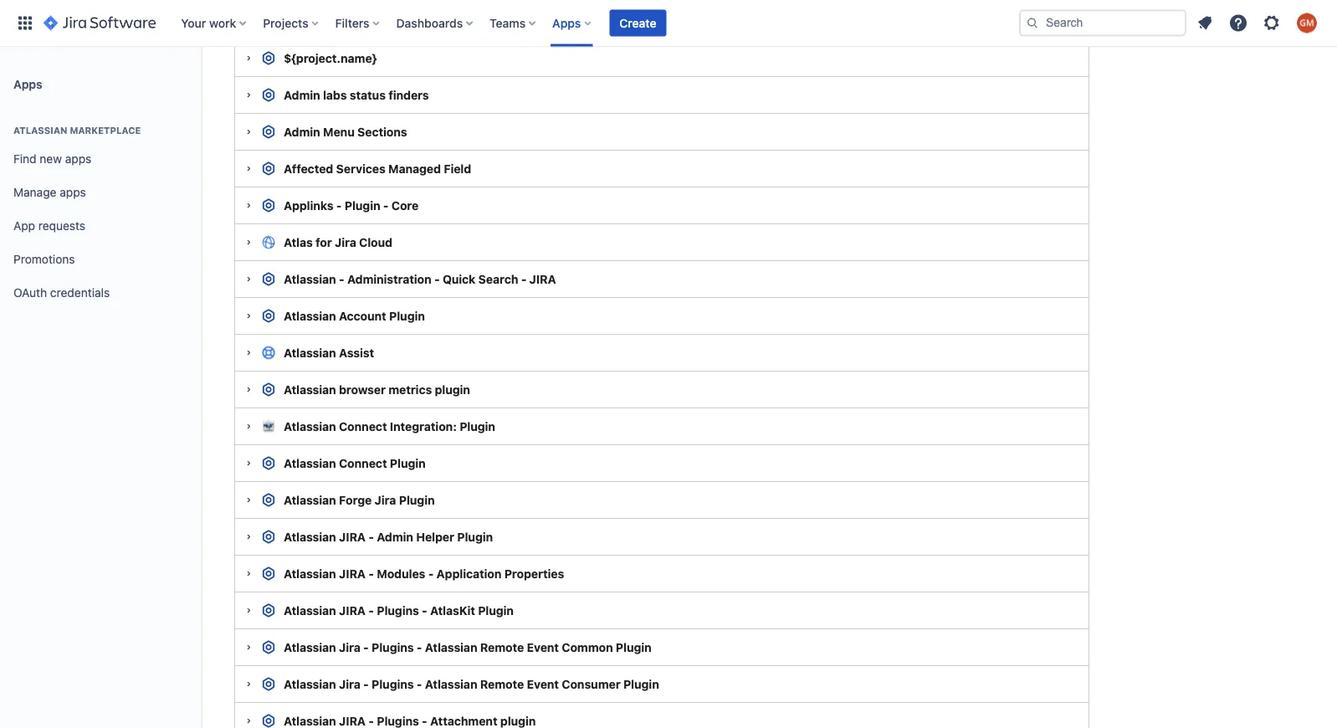 Task type: locate. For each thing, give the bounding box(es) containing it.
plugin right attachment
[[500, 714, 536, 728]]

plugins for atlassian jira - plugins - atlaskit plugin
[[377, 604, 419, 617]]

atlassian for atlassian jira - plugins - atlaskit plugin
[[284, 604, 336, 617]]

plugins up "atlassian jira - plugins - attachment plugin"
[[372, 677, 414, 691]]

atlassian marketplace
[[13, 125, 141, 136]]

0 vertical spatial event
[[527, 640, 559, 654]]

these
[[234, 12, 268, 26]]

create button
[[610, 10, 667, 36]]

0 vertical spatial plugin
[[435, 383, 470, 396]]

event left common
[[527, 640, 559, 654]]

1 vertical spatial event
[[527, 677, 559, 691]]

event for consumer
[[527, 677, 559, 691]]

plugin
[[345, 198, 381, 212], [389, 309, 425, 323], [460, 419, 496, 433], [390, 456, 426, 470], [399, 493, 435, 507], [457, 530, 493, 544], [478, 604, 514, 617], [616, 640, 652, 654], [624, 677, 659, 691]]

jira right for
[[335, 235, 356, 249]]

plugins down modules
[[377, 604, 419, 617]]

event
[[527, 640, 559, 654], [527, 677, 559, 691]]

plugins down atlassian jira - plugins - atlaskit plugin at the left of the page
[[372, 640, 414, 654]]

jira software image
[[44, 13, 156, 33], [44, 13, 156, 33]]

jira
[[335, 235, 356, 249], [375, 493, 396, 507], [339, 640, 361, 654], [339, 677, 361, 691]]

atlassian inside group
[[13, 125, 67, 136]]

cloud
[[359, 235, 393, 249]]

applinks
[[284, 198, 334, 212]]

labs
[[323, 88, 347, 102]]

modules
[[377, 567, 426, 581]]

connect for integration:
[[339, 419, 387, 433]]

atlassian jira - plugins - atlaskit plugin
[[284, 604, 514, 617]]

remote for common
[[480, 640, 524, 654]]

sections
[[358, 125, 407, 139]]

finders
[[389, 88, 429, 102]]

are
[[300, 12, 317, 26]]

banner
[[0, 0, 1338, 47]]

plugin up application
[[457, 530, 493, 544]]

admin menu sections
[[284, 125, 407, 139]]

admin for admin labs status finders
[[284, 88, 320, 102]]

1 event from the top
[[527, 640, 559, 654]]

promotions
[[13, 252, 75, 266]]

0 vertical spatial remote
[[480, 640, 524, 654]]

common
[[562, 640, 613, 654]]

atlassian forge jira plugin
[[284, 493, 435, 507]]

metrics
[[389, 383, 432, 396]]

0 vertical spatial admin
[[284, 88, 320, 102]]

find
[[13, 152, 37, 166]]

plugin right common
[[616, 640, 652, 654]]

manage apps link
[[7, 176, 194, 209]]

your work
[[181, 16, 236, 30]]

2 event from the top
[[527, 677, 559, 691]]

plugins left attachment
[[377, 714, 419, 728]]

dashboards button
[[391, 10, 480, 36]]

1 horizontal spatial apps
[[553, 16, 581, 30]]

connect
[[339, 419, 387, 433], [339, 456, 387, 470]]

connect down browser
[[339, 419, 387, 433]]

apps down appswitcher icon
[[13, 77, 42, 91]]

apps inside 'popup button'
[[553, 16, 581, 30]]

1 vertical spatial admin
[[284, 125, 320, 139]]

atlassian for atlassian forge jira plugin
[[284, 493, 336, 507]]

remote
[[480, 640, 524, 654], [480, 677, 524, 691]]

0 vertical spatial connect
[[339, 419, 387, 433]]

notifications image
[[1195, 13, 1215, 33]]

system.
[[464, 12, 506, 26]]

plugins for atlassian jira - plugins - attachment plugin
[[377, 714, 419, 728]]

oauth credentials
[[13, 286, 110, 300]]

atlassian for atlassian jira - plugins - attachment plugin
[[284, 714, 336, 728]]

apps left are
[[271, 12, 297, 26]]

-
[[336, 198, 342, 212], [383, 198, 389, 212], [339, 272, 345, 286], [434, 272, 440, 286], [521, 272, 527, 286], [369, 530, 374, 544], [369, 567, 374, 581], [428, 567, 434, 581], [369, 604, 374, 617], [422, 604, 427, 617], [363, 640, 369, 654], [417, 640, 422, 654], [363, 677, 369, 691], [417, 677, 422, 691], [369, 714, 374, 728], [422, 714, 427, 728]]

sidebar navigation image
[[182, 67, 219, 100]]

plugin down services
[[345, 198, 381, 212]]

jira for atlassian jira - modules - application properties
[[339, 567, 366, 581]]

plugins
[[377, 604, 419, 617], [372, 640, 414, 654], [372, 677, 414, 691], [377, 714, 419, 728]]

for
[[316, 235, 332, 249]]

0 vertical spatial apps
[[271, 12, 297, 26]]

event left consumer
[[527, 677, 559, 691]]

jira right forge
[[375, 493, 396, 507]]

atlassian
[[13, 125, 67, 136], [284, 272, 336, 286], [284, 309, 336, 323], [284, 346, 336, 360], [284, 383, 336, 396], [284, 419, 336, 433], [284, 456, 336, 470], [284, 493, 336, 507], [284, 530, 336, 544], [284, 567, 336, 581], [284, 604, 336, 617], [284, 640, 336, 654], [425, 640, 478, 654], [284, 677, 336, 691], [425, 677, 478, 691], [284, 714, 336, 728]]

integration:
[[390, 419, 457, 433]]

quick
[[443, 272, 476, 286]]

apps for manage
[[60, 186, 86, 199]]

teams
[[490, 16, 526, 30]]

1 connect from the top
[[339, 419, 387, 433]]

browser
[[339, 383, 386, 396]]

apps
[[271, 12, 297, 26], [65, 152, 92, 166], [60, 186, 86, 199]]

your work button
[[176, 10, 253, 36]]

atlassian for atlassian jira - admin helper plugin
[[284, 530, 336, 544]]

admin left menu
[[284, 125, 320, 139]]

1 remote from the top
[[480, 640, 524, 654]]

dashboards
[[396, 16, 463, 30]]

apps
[[553, 16, 581, 30], [13, 77, 42, 91]]

0 horizontal spatial plugin
[[435, 383, 470, 396]]

projects
[[263, 16, 309, 30]]

apps up requests
[[60, 186, 86, 199]]

attachment
[[430, 714, 498, 728]]

2 connect from the top
[[339, 456, 387, 470]]

parts
[[364, 12, 392, 26]]

1 vertical spatial plugin
[[500, 714, 536, 728]]

new
[[40, 152, 62, 166]]

admin up modules
[[377, 530, 413, 544]]

0 vertical spatial apps
[[553, 16, 581, 30]]

1 vertical spatial apps
[[13, 77, 42, 91]]

plugin right the metrics
[[435, 383, 470, 396]]

remote down atlassian jira - plugins - atlassian remote event common plugin
[[480, 677, 524, 691]]

manage
[[13, 186, 56, 199]]

apps for these
[[271, 12, 297, 26]]

remote up 'atlassian jira - plugins - atlassian remote event consumer plugin'
[[480, 640, 524, 654]]

jira up "atlassian jira - plugins - attachment plugin"
[[339, 677, 361, 691]]

affected services managed field
[[284, 162, 471, 175]]

jira
[[437, 12, 461, 26], [530, 272, 556, 286], [339, 530, 366, 544], [339, 567, 366, 581], [339, 604, 366, 617], [339, 714, 366, 728]]

app requests
[[13, 219, 85, 233]]

atlassian for atlassian connect integration: plugin
[[284, 419, 336, 433]]

plugins for atlassian jira - plugins - atlassian remote event common plugin
[[372, 640, 414, 654]]

1 vertical spatial remote
[[480, 677, 524, 691]]

atlassian jira - plugins - atlassian remote event consumer plugin
[[284, 677, 659, 691]]

Search field
[[1020, 10, 1187, 36]]

admin left labs
[[284, 88, 320, 102]]

assist
[[339, 346, 374, 360]]

atlas
[[284, 235, 313, 249]]

atlassian connect integration: plugin
[[284, 419, 496, 433]]

apps right teams dropdown button
[[553, 16, 581, 30]]

apps right new
[[65, 152, 92, 166]]

jira for atlassian jira - plugins - attachment plugin
[[339, 714, 366, 728]]

your profile and settings image
[[1298, 13, 1318, 33]]

atlassian for atlassian marketplace
[[13, 125, 67, 136]]

jira down atlassian jira - plugins - atlaskit plugin at the left of the page
[[339, 640, 361, 654]]

admin
[[284, 88, 320, 102], [284, 125, 320, 139], [377, 530, 413, 544]]

appswitcher icon image
[[15, 13, 35, 33]]

1 vertical spatial connect
[[339, 456, 387, 470]]

event for common
[[527, 640, 559, 654]]

affected
[[284, 162, 333, 175]]

account
[[339, 309, 387, 323]]

menu
[[323, 125, 355, 139]]

these apps are integral parts of your jira system.
[[234, 12, 506, 26]]

plugin
[[435, 383, 470, 396], [500, 714, 536, 728]]

2 vertical spatial apps
[[60, 186, 86, 199]]

plugin up helper on the bottom of page
[[399, 493, 435, 507]]

of
[[395, 12, 406, 26]]

connect up atlassian forge jira plugin
[[339, 456, 387, 470]]

2 remote from the top
[[480, 677, 524, 691]]



Task type: vqa. For each thing, say whether or not it's contained in the screenshot.
RESOURCES
no



Task type: describe. For each thing, give the bounding box(es) containing it.
help image
[[1229, 13, 1249, 33]]

applinks - plugin - core
[[284, 198, 419, 212]]

find new apps
[[13, 152, 92, 166]]

admin for admin menu sections
[[284, 125, 320, 139]]

application
[[437, 567, 502, 581]]

settings image
[[1262, 13, 1282, 33]]

atlassian for atlassian browser metrics plugin
[[284, 383, 336, 396]]

atlassian for atlassian jira - plugins - atlassian remote event common plugin
[[284, 640, 336, 654]]

atlassian browser metrics plugin
[[284, 383, 470, 396]]

find new apps link
[[7, 142, 194, 176]]

filters button
[[330, 10, 386, 36]]

atlassian jira - plugins - atlassian remote event common plugin
[[284, 640, 652, 654]]

field
[[444, 162, 471, 175]]

administration
[[347, 272, 432, 286]]

atlassian connect plugin
[[284, 456, 426, 470]]

teams button
[[485, 10, 543, 36]]

primary element
[[10, 0, 1020, 46]]

atlassian for atlassian assist
[[284, 346, 336, 360]]

plugins for atlassian jira - plugins - atlassian remote event consumer plugin
[[372, 677, 414, 691]]

integral
[[321, 12, 361, 26]]

forge
[[339, 493, 372, 507]]

atlassian for atlassian connect plugin
[[284, 456, 336, 470]]

${project.name}
[[284, 51, 377, 65]]

atlassian account plugin
[[284, 309, 425, 323]]

core
[[392, 198, 419, 212]]

atlassian - administration - quick search - jira
[[284, 272, 556, 286]]

1 vertical spatial apps
[[65, 152, 92, 166]]

atlassian jira - admin helper plugin
[[284, 530, 493, 544]]

1 horizontal spatial plugin
[[500, 714, 536, 728]]

2 vertical spatial admin
[[377, 530, 413, 544]]

create
[[620, 16, 657, 30]]

managed
[[388, 162, 441, 175]]

atlassian for atlassian jira - plugins - atlassian remote event consumer plugin
[[284, 677, 336, 691]]

search image
[[1026, 16, 1040, 30]]

jira for atlassian jira - plugins - atlaskit plugin
[[339, 604, 366, 617]]

remote for consumer
[[480, 677, 524, 691]]

atlassian for atlassian account plugin
[[284, 309, 336, 323]]

app requests link
[[7, 209, 194, 243]]

0 horizontal spatial apps
[[13, 77, 42, 91]]

atlassian jira - plugins - attachment plugin
[[284, 714, 536, 728]]

atlassian for atlassian - administration - quick search - jira
[[284, 272, 336, 286]]

atlassian jira - modules - application properties
[[284, 567, 564, 581]]

jira for atlassian jira - admin helper plugin
[[339, 530, 366, 544]]

connect for plugin
[[339, 456, 387, 470]]

manage apps
[[13, 186, 86, 199]]

app
[[13, 219, 35, 233]]

plugin down atlassian - administration - quick search - jira
[[389, 309, 425, 323]]

services
[[336, 162, 386, 175]]

oauth
[[13, 286, 47, 300]]

properties
[[505, 567, 564, 581]]

plugin right "atlaskit" at bottom
[[478, 604, 514, 617]]

work
[[209, 16, 236, 30]]

atlassian marketplace group
[[7, 107, 194, 315]]

credentials
[[50, 286, 110, 300]]

apps button
[[548, 10, 598, 36]]

oauth credentials link
[[7, 276, 194, 310]]

atlas for jira cloud
[[284, 235, 393, 249]]

requests
[[38, 219, 85, 233]]

your
[[181, 16, 206, 30]]

marketplace
[[70, 125, 141, 136]]

atlassian for atlassian jira - modules - application properties
[[284, 567, 336, 581]]

atlaskit
[[430, 604, 475, 617]]

your
[[409, 12, 433, 26]]

projects button
[[258, 10, 325, 36]]

filters
[[335, 16, 370, 30]]

promotions link
[[7, 243, 194, 276]]

status
[[350, 88, 386, 102]]

atlassian assist
[[284, 346, 374, 360]]

search
[[479, 272, 518, 286]]

consumer
[[562, 677, 621, 691]]

admin labs status finders
[[284, 88, 429, 102]]

plugin right integration:
[[460, 419, 496, 433]]

banner containing your work
[[0, 0, 1338, 47]]

helper
[[416, 530, 455, 544]]

plugin right consumer
[[624, 677, 659, 691]]

plugin down integration:
[[390, 456, 426, 470]]



